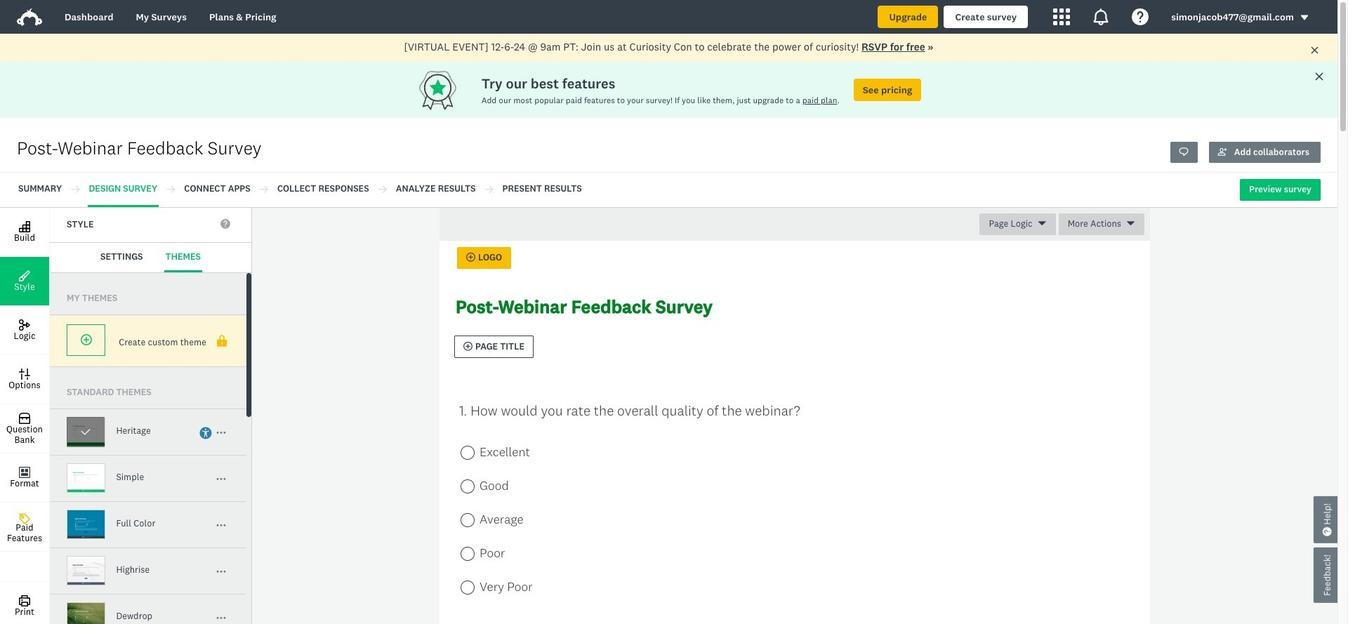 Task type: describe. For each thing, give the bounding box(es) containing it.
dropdown arrow image
[[1300, 13, 1310, 23]]

help icon image
[[1132, 8, 1149, 25]]

x image
[[1310, 45, 1319, 55]]

2 products icon image from the left
[[1093, 8, 1110, 25]]



Task type: vqa. For each thing, say whether or not it's contained in the screenshot.
phone field
no



Task type: locate. For each thing, give the bounding box(es) containing it.
1 products icon image from the left
[[1053, 8, 1070, 25]]

surveymonkey logo image
[[17, 8, 42, 26]]

rewards image
[[416, 67, 481, 113]]

0 horizontal spatial products icon image
[[1053, 8, 1070, 25]]

products icon image
[[1053, 8, 1070, 25], [1093, 8, 1110, 25]]

1 horizontal spatial products icon image
[[1093, 8, 1110, 25]]



